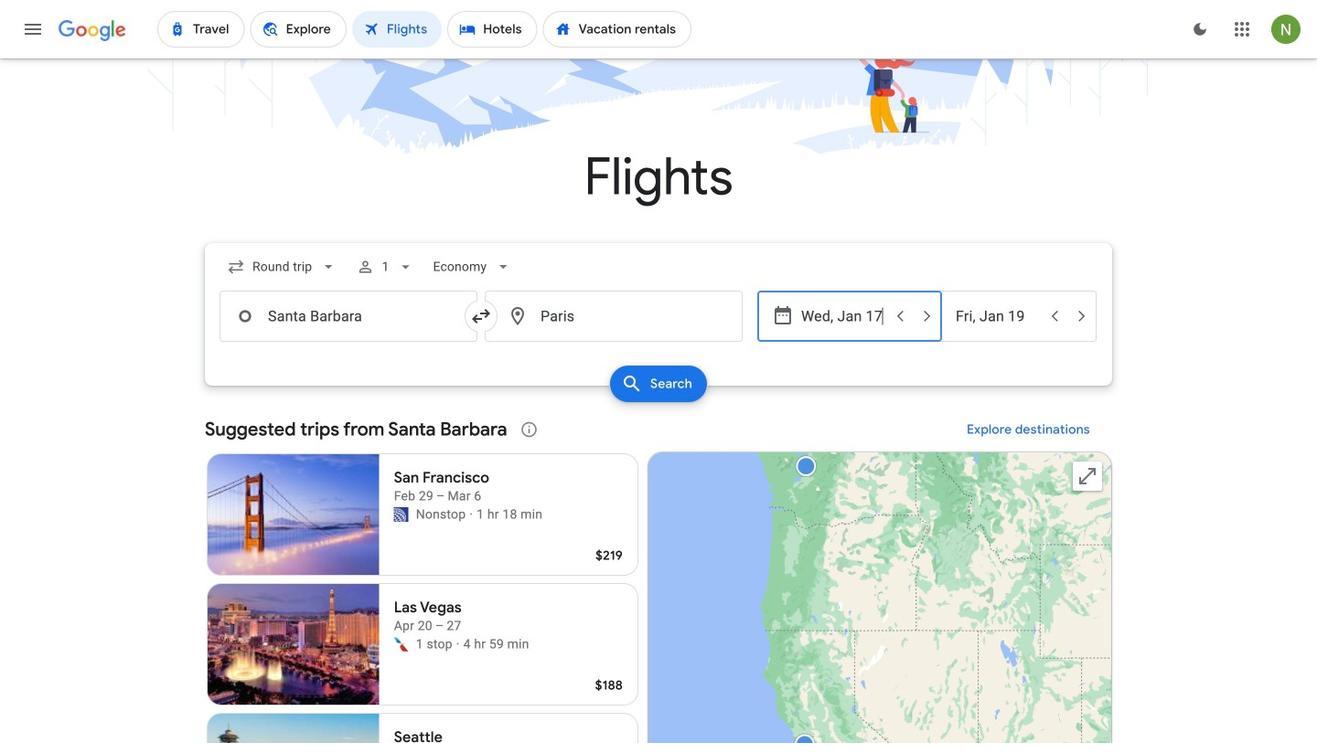 Task type: describe. For each thing, give the bounding box(es) containing it.
none text field inside the flight search box
[[485, 291, 743, 342]]

main menu image
[[22, 18, 44, 40]]

188 US dollars text field
[[595, 678, 623, 694]]

change appearance image
[[1178, 7, 1222, 51]]

suggested trips from santa barbara region
[[205, 408, 1112, 744]]

swap origin and destination. image
[[470, 306, 492, 327]]

219 US dollars text field
[[596, 548, 623, 564]]



Task type: locate. For each thing, give the bounding box(es) containing it.
american image
[[394, 638, 409, 652]]

None field
[[220, 251, 345, 284], [426, 251, 520, 284], [220, 251, 345, 284], [426, 251, 520, 284]]

united image
[[394, 508, 409, 522]]

Departure text field
[[801, 292, 885, 341]]

 image
[[470, 506, 473, 524]]

Return text field
[[956, 292, 1040, 341]]

None text field
[[220, 291, 477, 342]]

Flight search field
[[190, 243, 1127, 408]]

 image inside suggested trips from santa barbara region
[[456, 636, 460, 654]]

 image
[[456, 636, 460, 654]]

None text field
[[485, 291, 743, 342]]



Task type: vqa. For each thing, say whether or not it's contained in the screenshot.
united IMAGE
yes



